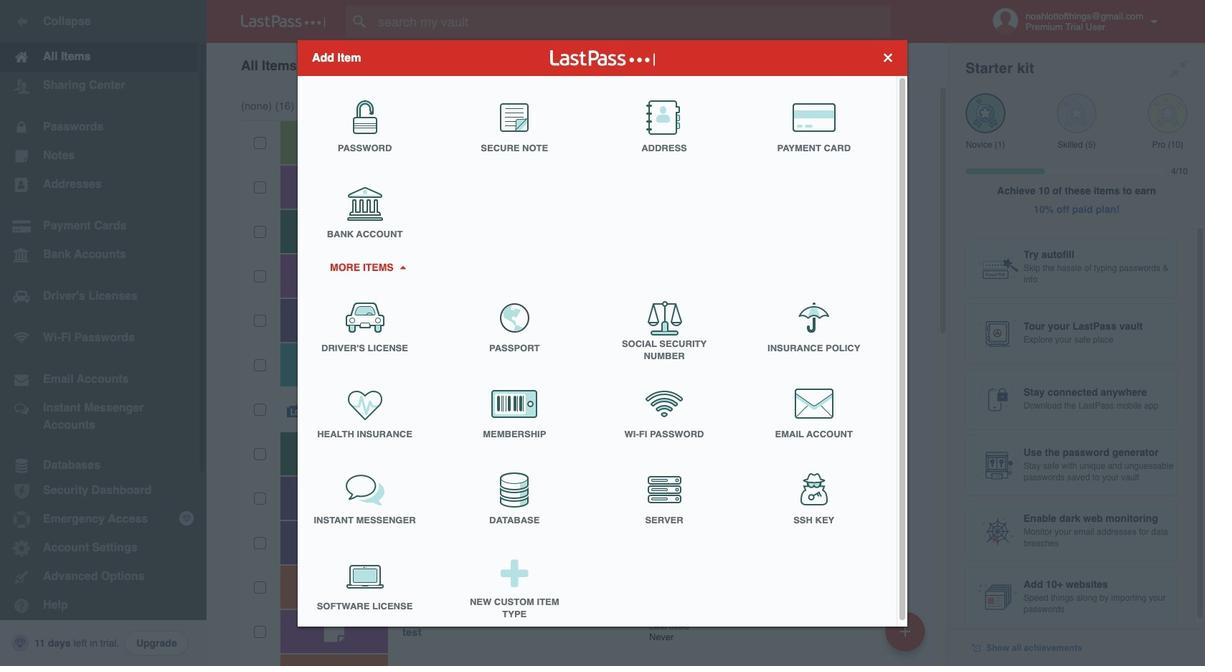 Task type: describe. For each thing, give the bounding box(es) containing it.
Search search field
[[346, 6, 919, 37]]

main navigation navigation
[[0, 0, 207, 666]]

lastpass image
[[241, 15, 326, 28]]

new item image
[[900, 627, 910, 637]]

new item navigation
[[880, 608, 934, 666]]



Task type: vqa. For each thing, say whether or not it's contained in the screenshot.
"New item" element
no



Task type: locate. For each thing, give the bounding box(es) containing it.
search my vault text field
[[346, 6, 919, 37]]

dialog
[[298, 40, 907, 631]]

caret right image
[[398, 265, 408, 269]]

vault options navigation
[[207, 43, 948, 86]]



